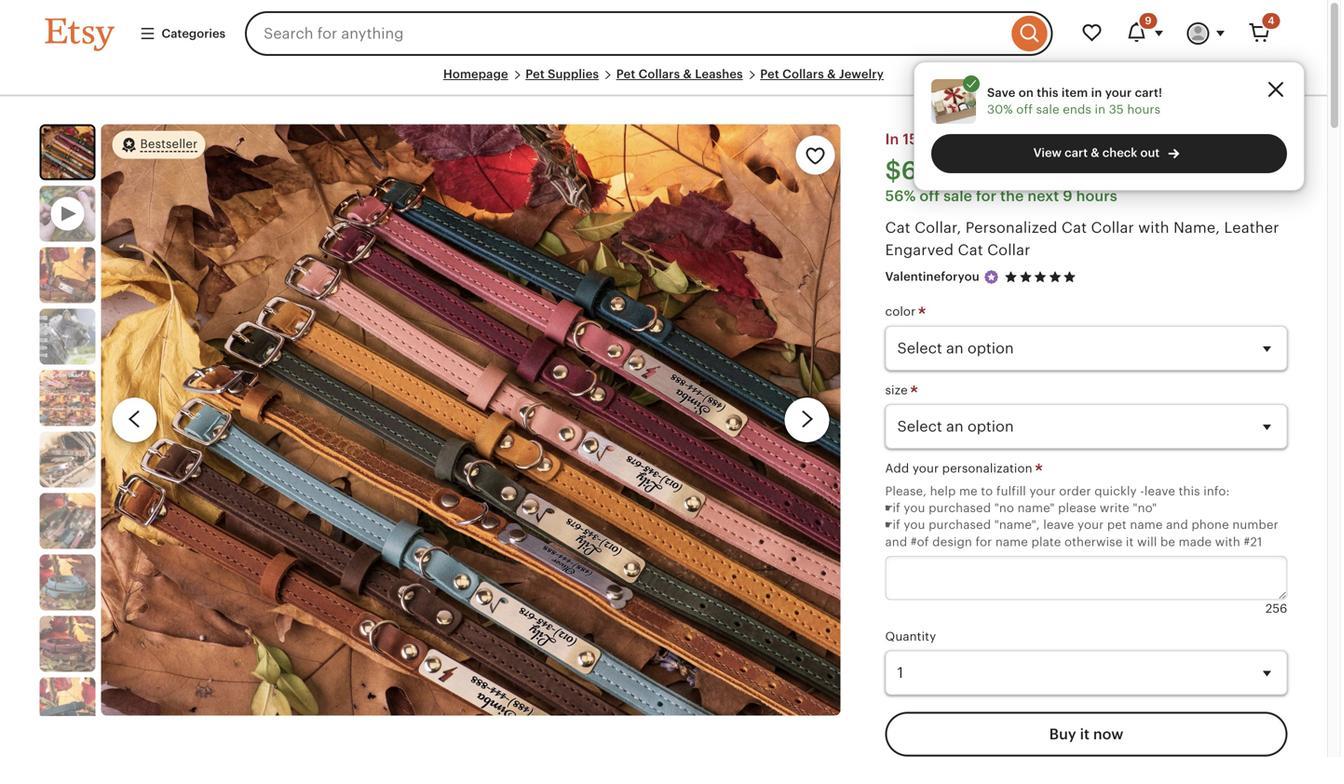 Task type: describe. For each thing, give the bounding box(es) containing it.
pet collars & jewelry
[[761, 67, 884, 81]]

9 inside popup button
[[1146, 15, 1152, 27]]

please
[[1059, 501, 1097, 515]]

name,
[[1174, 220, 1221, 236]]

"no"
[[1133, 501, 1158, 515]]

$6.15+ $13.98+
[[886, 156, 1014, 185]]

cat collar personalized cat collar with name leather image 3 image
[[40, 309, 96, 365]]

view cart & check out link
[[932, 134, 1288, 173]]

plate
[[1032, 535, 1062, 549]]

& for leashes
[[683, 67, 692, 81]]

cat collar personalized cat collar with name leather image 4 image
[[40, 370, 96, 426]]

15
[[903, 131, 919, 148]]

256
[[1266, 602, 1288, 616]]

0 vertical spatial collar
[[1092, 220, 1135, 236]]

#of
[[911, 535, 930, 549]]

1 purchased from the top
[[929, 501, 992, 515]]

view
[[1034, 146, 1062, 160]]

star_seller image
[[984, 269, 1000, 286]]

sale inside save on this item in your cart! 30% off sale ends in 35 hours
[[1037, 103, 1060, 117]]

0 horizontal spatial collar
[[988, 242, 1031, 259]]

order
[[1060, 484, 1092, 498]]

leather
[[1225, 220, 1280, 236]]

personalization
[[943, 462, 1033, 476]]

pet collars & leashes link
[[617, 67, 743, 81]]

with inside please,  help  me to fulfill your  order quickly -leave this info: ☛if you purchased "no name" please write "no" ☛if you purchased "name", leave your pet name and phone number and #of design for name plate otherwise it will be made with #21
[[1216, 535, 1241, 549]]

1 vertical spatial in
[[1095, 103, 1106, 117]]

Search for anything text field
[[245, 11, 1008, 56]]

collars for leashes
[[639, 67, 680, 81]]

buy
[[1050, 726, 1077, 743]]

56%
[[886, 188, 916, 205]]

menu bar containing homepage
[[45, 67, 1283, 97]]

2 purchased from the top
[[929, 518, 992, 532]]

valentineforyou
[[886, 270, 980, 284]]

0 vertical spatial leave
[[1145, 484, 1176, 498]]

carts
[[922, 131, 959, 148]]

0 horizontal spatial cat collar personalized cat collar with name leather image 1 image
[[41, 126, 94, 179]]

cat collar personalized cat collar with name leather image 6 image
[[40, 493, 96, 549]]

in 15 carts
[[886, 131, 959, 148]]

size
[[886, 383, 912, 397]]

0 horizontal spatial and
[[886, 535, 908, 549]]

pet collars & jewelry link
[[761, 67, 884, 81]]

pet supplies
[[526, 67, 599, 81]]

personalized
[[966, 220, 1058, 236]]

item
[[1062, 86, 1089, 100]]

-
[[1141, 484, 1145, 498]]

pet for pet collars & leashes
[[617, 67, 636, 81]]

0 horizontal spatial cat
[[886, 220, 911, 236]]

add
[[886, 462, 910, 476]]

4
[[1269, 15, 1275, 27]]

hours inside save on this item in your cart! 30% off sale ends in 35 hours
[[1128, 103, 1161, 117]]

quantity
[[886, 630, 937, 644]]

view cart & check out
[[1034, 146, 1160, 160]]

1 you from the top
[[904, 501, 926, 515]]

buy it now
[[1050, 726, 1124, 743]]

categories banner
[[12, 0, 1316, 67]]

56% off sale for the next 9 hours
[[886, 188, 1118, 205]]

supplies
[[548, 67, 599, 81]]

cart!
[[1135, 86, 1163, 100]]

your inside save on this item in your cart! 30% off sale ends in 35 hours
[[1106, 86, 1132, 100]]

otherwise
[[1065, 535, 1123, 549]]

now
[[1094, 726, 1124, 743]]

buy it now button
[[886, 712, 1288, 757]]

leashes
[[695, 67, 743, 81]]

with inside cat collar, personalized cat collar with name, leather engarved cat collar
[[1139, 220, 1170, 236]]

name"
[[1018, 501, 1055, 515]]

it inside button
[[1081, 726, 1090, 743]]

info:
[[1204, 484, 1231, 498]]

Add your personalization text field
[[886, 556, 1288, 600]]

check
[[1103, 146, 1138, 160]]

none search field inside the categories banner
[[245, 11, 1053, 56]]

please,
[[886, 484, 927, 498]]

"name",
[[995, 518, 1041, 532]]

quickly
[[1095, 484, 1137, 498]]

0 vertical spatial for
[[977, 188, 997, 205]]

categories button
[[125, 17, 240, 50]]

save
[[988, 86, 1016, 100]]



Task type: vqa. For each thing, say whether or not it's contained in the screenshot.
me
yes



Task type: locate. For each thing, give the bounding box(es) containing it.
pet down search for anything text field
[[617, 67, 636, 81]]

for left the
[[977, 188, 997, 205]]

0 horizontal spatial pet
[[526, 67, 545, 81]]

& right cart
[[1091, 146, 1100, 160]]

help
[[931, 484, 956, 498]]

cat collar, personalized cat collar with name, leather engarved cat collar
[[886, 220, 1280, 259]]

cat collar personalized cat collar with name leather image 5 image
[[40, 432, 96, 488]]

it inside please,  help  me to fulfill your  order quickly -leave this info: ☛if you purchased "no name" please write "no" ☛if you purchased "name", leave your pet name and phone number and #of design for name plate otherwise it will be made with #21
[[1127, 535, 1134, 549]]

2 collars from the left
[[783, 67, 824, 81]]

homepage
[[444, 67, 508, 81]]

1 horizontal spatial with
[[1216, 535, 1241, 549]]

0 horizontal spatial 9
[[1063, 188, 1073, 205]]

phone
[[1192, 518, 1230, 532]]

& left "leashes"
[[683, 67, 692, 81]]

collar,
[[915, 220, 962, 236]]

& left "jewelry"
[[828, 67, 836, 81]]

purchased up design
[[929, 518, 992, 532]]

1 horizontal spatial 9
[[1146, 15, 1152, 27]]

4 link
[[1238, 11, 1283, 56]]

menu bar
[[45, 67, 1283, 97]]

cat
[[886, 220, 911, 236], [1062, 220, 1088, 236], [958, 242, 984, 259]]

your
[[1106, 86, 1132, 100], [913, 462, 939, 476], [1030, 484, 1056, 498], [1078, 518, 1104, 532]]

1 vertical spatial you
[[904, 518, 926, 532]]

1 horizontal spatial cat collar personalized cat collar with name leather image 1 image
[[101, 125, 841, 716]]

sale left ends
[[1037, 103, 1060, 117]]

1 pet from the left
[[526, 67, 545, 81]]

the
[[1001, 188, 1024, 205]]

add your personalization
[[886, 462, 1036, 476]]

$13.98+
[[969, 164, 1014, 178]]

for right design
[[976, 535, 993, 549]]

to
[[981, 484, 994, 498]]

with left name,
[[1139, 220, 1170, 236]]

engarved
[[886, 242, 954, 259]]

0 horizontal spatial this
[[1037, 86, 1059, 100]]

hours down view cart & check out
[[1077, 188, 1118, 205]]

pet supplies link
[[526, 67, 599, 81]]

0 horizontal spatial sale
[[944, 188, 973, 205]]

1 vertical spatial name
[[996, 535, 1029, 549]]

0 horizontal spatial collars
[[639, 67, 680, 81]]

your up the 'name"'
[[1030, 484, 1056, 498]]

1 vertical spatial and
[[886, 535, 908, 549]]

collars left "jewelry"
[[783, 67, 824, 81]]

on
[[1019, 86, 1034, 100]]

your up help
[[913, 462, 939, 476]]

and up be
[[1167, 518, 1189, 532]]

1 vertical spatial hours
[[1077, 188, 1118, 205]]

collar down view cart & check out link
[[1092, 220, 1135, 236]]

0 vertical spatial ☛if
[[886, 501, 901, 515]]

in
[[1092, 86, 1103, 100], [1095, 103, 1106, 117]]

off
[[1017, 103, 1033, 117], [920, 188, 940, 205]]

you
[[904, 501, 926, 515], [904, 518, 926, 532]]

with down phone at the bottom of page
[[1216, 535, 1241, 549]]

hours down cart!
[[1128, 103, 1161, 117]]

1 horizontal spatial hours
[[1128, 103, 1161, 117]]

jewelry
[[839, 67, 884, 81]]

0 horizontal spatial off
[[920, 188, 940, 205]]

0 horizontal spatial it
[[1081, 726, 1090, 743]]

off inside save on this item in your cart! 30% off sale ends in 35 hours
[[1017, 103, 1033, 117]]

cat collar personalized cat collar with name leather image 8 image
[[40, 616, 96, 672]]

0 vertical spatial and
[[1167, 518, 1189, 532]]

1 vertical spatial it
[[1081, 726, 1090, 743]]

pet
[[1108, 518, 1127, 532]]

leave
[[1145, 484, 1176, 498], [1044, 518, 1075, 532]]

collars for jewelry
[[783, 67, 824, 81]]

1 vertical spatial for
[[976, 535, 993, 549]]

made
[[1179, 535, 1212, 549]]

1 horizontal spatial this
[[1179, 484, 1201, 498]]

1 horizontal spatial &
[[828, 67, 836, 81]]

pet for pet supplies
[[526, 67, 545, 81]]

in left 35
[[1095, 103, 1106, 117]]

this left info:
[[1179, 484, 1201, 498]]

cat collar personalized cat collar with name leather image 2 image
[[40, 247, 96, 303]]

categories
[[162, 26, 226, 40]]

"no
[[995, 501, 1015, 515]]

#21
[[1244, 535, 1263, 549]]

0 vertical spatial off
[[1017, 103, 1033, 117]]

number
[[1233, 518, 1279, 532]]

name up will at right
[[1131, 518, 1163, 532]]

in right 'item'
[[1092, 86, 1103, 100]]

with
[[1139, 220, 1170, 236], [1216, 535, 1241, 549]]

collar
[[1092, 220, 1135, 236], [988, 242, 1031, 259]]

0 vertical spatial with
[[1139, 220, 1170, 236]]

1 horizontal spatial sale
[[1037, 103, 1060, 117]]

collars down search for anything text field
[[639, 67, 680, 81]]

9 right next
[[1063, 188, 1073, 205]]

you up #of
[[904, 518, 926, 532]]

0 vertical spatial name
[[1131, 518, 1163, 532]]

leave up plate
[[1044, 518, 1075, 532]]

1 vertical spatial with
[[1216, 535, 1241, 549]]

me
[[960, 484, 978, 498]]

collar down personalized
[[988, 242, 1031, 259]]

None search field
[[245, 11, 1053, 56]]

1 vertical spatial ☛if
[[886, 518, 901, 532]]

2 ☛if from the top
[[886, 518, 901, 532]]

next
[[1028, 188, 1060, 205]]

9 button
[[1115, 11, 1176, 56]]

homepage link
[[444, 67, 508, 81]]

1 horizontal spatial pet
[[617, 67, 636, 81]]

35
[[1110, 103, 1124, 117]]

0 vertical spatial in
[[1092, 86, 1103, 100]]

0 vertical spatial hours
[[1128, 103, 1161, 117]]

this
[[1037, 86, 1059, 100], [1179, 484, 1201, 498]]

be
[[1161, 535, 1176, 549]]

1 ☛if from the top
[[886, 501, 901, 515]]

your up 35
[[1106, 86, 1132, 100]]

0 horizontal spatial name
[[996, 535, 1029, 549]]

1 vertical spatial sale
[[944, 188, 973, 205]]

bestseller button
[[112, 130, 205, 160]]

purchased
[[929, 501, 992, 515], [929, 518, 992, 532]]

you down please,
[[904, 501, 926, 515]]

2 horizontal spatial &
[[1091, 146, 1100, 160]]

collars
[[639, 67, 680, 81], [783, 67, 824, 81]]

1 horizontal spatial and
[[1167, 518, 1189, 532]]

1 horizontal spatial cat
[[958, 242, 984, 259]]

name
[[1131, 518, 1163, 532], [996, 535, 1029, 549]]

please,  help  me to fulfill your  order quickly -leave this info: ☛if you purchased "no name" please write "no" ☛if you purchased "name", leave your pet name and phone number and #of design for name plate otherwise it will be made with #21
[[886, 484, 1279, 549]]

0 horizontal spatial with
[[1139, 220, 1170, 236]]

color
[[886, 305, 920, 319]]

off down the on
[[1017, 103, 1033, 117]]

cat collar personalized cat collar with name leather image 7 image
[[40, 555, 96, 611]]

0 horizontal spatial leave
[[1044, 518, 1075, 532]]

it
[[1127, 535, 1134, 549], [1081, 726, 1090, 743]]

0 vertical spatial you
[[904, 501, 926, 515]]

this right the on
[[1037, 86, 1059, 100]]

1 vertical spatial this
[[1179, 484, 1201, 498]]

0 vertical spatial sale
[[1037, 103, 1060, 117]]

cart
[[1065, 146, 1088, 160]]

9
[[1146, 15, 1152, 27], [1063, 188, 1073, 205]]

1 vertical spatial collar
[[988, 242, 1031, 259]]

0 horizontal spatial &
[[683, 67, 692, 81]]

3 pet from the left
[[761, 67, 780, 81]]

bestseller
[[140, 137, 198, 151]]

1 horizontal spatial off
[[1017, 103, 1033, 117]]

$6.15+
[[886, 156, 963, 185]]

this inside please,  help  me to fulfill your  order quickly -leave this info: ☛if you purchased "no name" please write "no" ☛if you purchased "name", leave your pet name and phone number and #of design for name plate otherwise it will be made with #21
[[1179, 484, 1201, 498]]

write
[[1100, 501, 1130, 515]]

1 collars from the left
[[639, 67, 680, 81]]

off down the $6.15+
[[920, 188, 940, 205]]

and left #of
[[886, 535, 908, 549]]

hours
[[1128, 103, 1161, 117], [1077, 188, 1118, 205]]

leave up "no"
[[1145, 484, 1176, 498]]

1 vertical spatial purchased
[[929, 518, 992, 532]]

pet right "leashes"
[[761, 67, 780, 81]]

cat right personalized
[[1062, 220, 1088, 236]]

in
[[886, 131, 900, 148]]

cat collar personalized cat collar with name leather image 1 image
[[101, 125, 841, 716], [41, 126, 94, 179]]

pet
[[526, 67, 545, 81], [617, 67, 636, 81], [761, 67, 780, 81]]

your up otherwise
[[1078, 518, 1104, 532]]

0 vertical spatial 9
[[1146, 15, 1152, 27]]

1 horizontal spatial it
[[1127, 535, 1134, 549]]

design
[[933, 535, 973, 549]]

and
[[1167, 518, 1189, 532], [886, 535, 908, 549]]

pet for pet collars & jewelry
[[761, 67, 780, 81]]

0 vertical spatial purchased
[[929, 501, 992, 515]]

out
[[1141, 146, 1160, 160]]

1 horizontal spatial name
[[1131, 518, 1163, 532]]

pet left supplies
[[526, 67, 545, 81]]

1 vertical spatial off
[[920, 188, 940, 205]]

save on this item in your cart! 30% off sale ends in 35 hours
[[988, 86, 1163, 117]]

sale down $6.15+ $13.98+
[[944, 188, 973, 205]]

it right buy
[[1081, 726, 1090, 743]]

2 horizontal spatial pet
[[761, 67, 780, 81]]

it left will at right
[[1127, 535, 1134, 549]]

& for jewelry
[[828, 67, 836, 81]]

purchased down me
[[929, 501, 992, 515]]

fulfill
[[997, 484, 1027, 498]]

2 you from the top
[[904, 518, 926, 532]]

will
[[1138, 535, 1158, 549]]

cat collar personalized cat collar with name leather image 9 image
[[40, 678, 96, 734]]

pet collars & leashes
[[617, 67, 743, 81]]

1 horizontal spatial collars
[[783, 67, 824, 81]]

for inside please,  help  me to fulfill your  order quickly -leave this info: ☛if you purchased "no name" please write "no" ☛if you purchased "name", leave your pet name and phone number and #of design for name plate otherwise it will be made with #21
[[976, 535, 993, 549]]

0 vertical spatial this
[[1037, 86, 1059, 100]]

&
[[683, 67, 692, 81], [828, 67, 836, 81], [1091, 146, 1100, 160]]

sale
[[1037, 103, 1060, 117], [944, 188, 973, 205]]

1 horizontal spatial leave
[[1145, 484, 1176, 498]]

0 vertical spatial it
[[1127, 535, 1134, 549]]

1 horizontal spatial collar
[[1092, 220, 1135, 236]]

this inside save on this item in your cart! 30% off sale ends in 35 hours
[[1037, 86, 1059, 100]]

2 pet from the left
[[617, 67, 636, 81]]

2 horizontal spatial cat
[[1062, 220, 1088, 236]]

30%
[[988, 103, 1014, 117]]

cat up engarved
[[886, 220, 911, 236]]

cat up star_seller icon
[[958, 242, 984, 259]]

9 up cart!
[[1146, 15, 1152, 27]]

1 vertical spatial 9
[[1063, 188, 1073, 205]]

0 horizontal spatial hours
[[1077, 188, 1118, 205]]

1 vertical spatial leave
[[1044, 518, 1075, 532]]

& for check
[[1091, 146, 1100, 160]]

valentineforyou link
[[886, 270, 980, 284]]

ends
[[1063, 103, 1092, 117]]

name down the "name",
[[996, 535, 1029, 549]]



